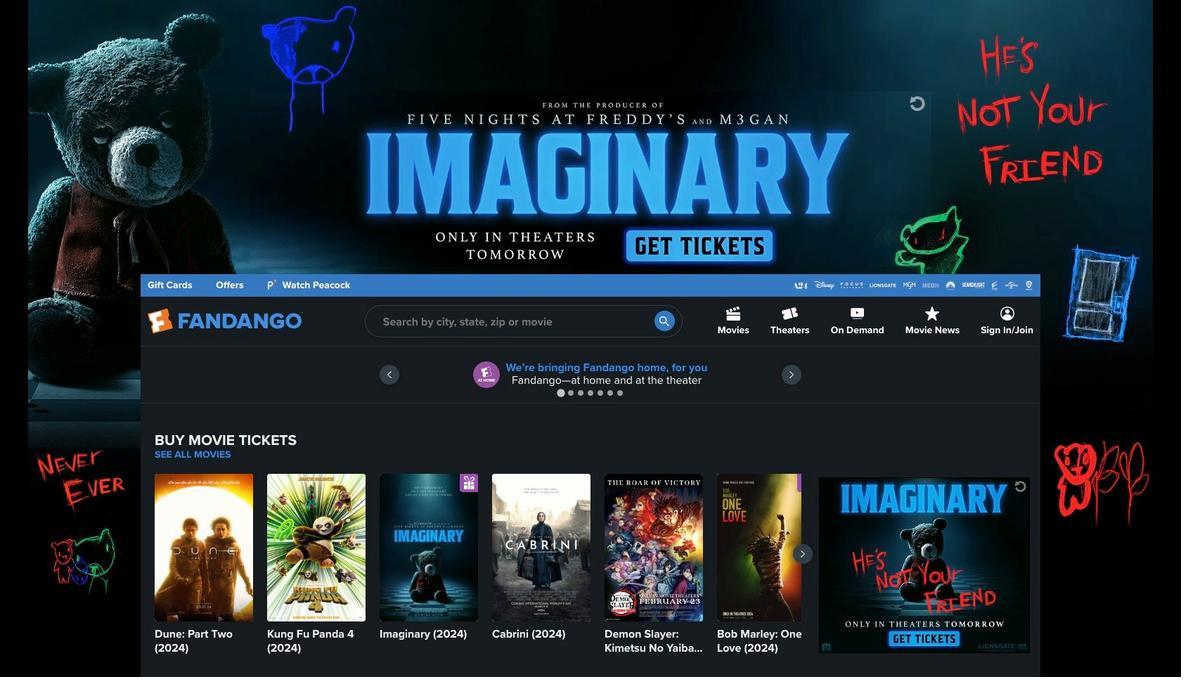 Task type: describe. For each thing, give the bounding box(es) containing it.
kung fu panda 4 (2024) poster image
[[267, 474, 366, 622]]

bob marley: one love (2024) poster image
[[717, 474, 816, 622]]

offer icon image
[[473, 361, 500, 388]]

cabrini (2024) poster image
[[492, 474, 591, 622]]

1 vertical spatial region
[[155, 474, 816, 658]]

demon slayer: kimetsu no yaiba - to the hashira training (2024) poster image
[[605, 474, 703, 622]]



Task type: locate. For each thing, give the bounding box(es) containing it.
None search field
[[365, 305, 683, 337]]

Search by city, state, zip or movie text field
[[365, 305, 683, 337]]

gift box white image
[[460, 474, 478, 492]]

region
[[141, 347, 1041, 403], [155, 474, 816, 658]]

0 vertical spatial advertisement element
[[250, 91, 932, 267]]

0 vertical spatial region
[[141, 347, 1041, 403]]

1 vertical spatial advertisement element
[[819, 478, 1030, 653]]

select a slide to show tab list
[[141, 387, 1041, 398]]

gift box white image
[[798, 474, 816, 492]]

imaginary (2024) poster image
[[380, 474, 478, 622]]

advertisement element
[[250, 91, 932, 267], [819, 478, 1030, 653]]

dune: part two (2024) poster image
[[155, 474, 253, 622]]



